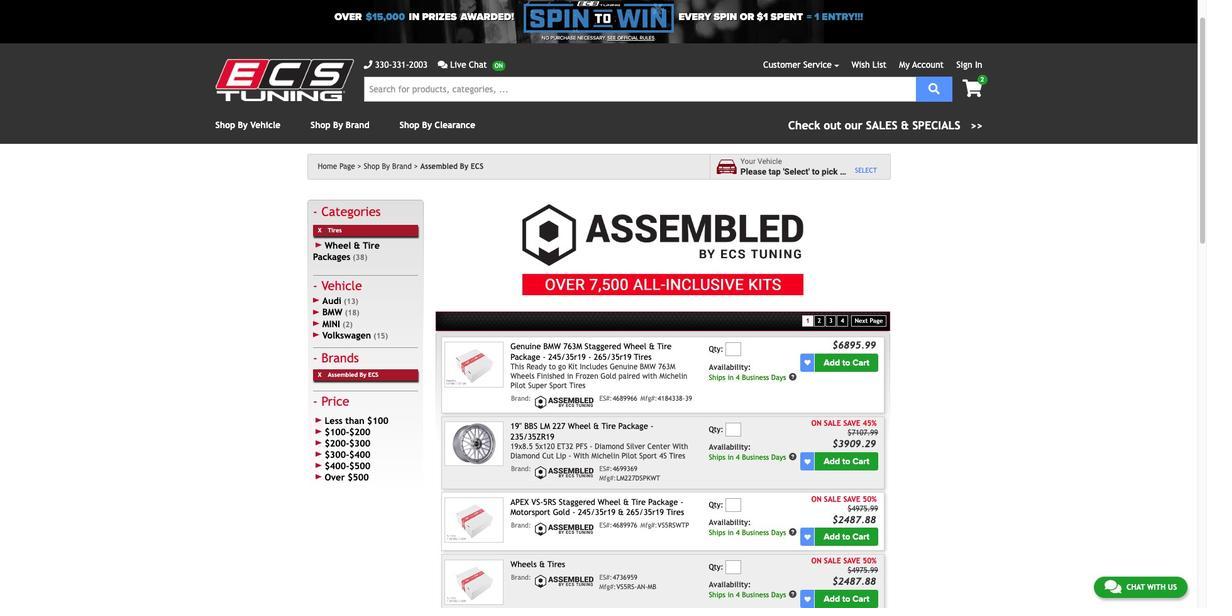 Task type: describe. For each thing, give the bounding box(es) containing it.
1 vertical spatial 2
[[818, 317, 821, 324]]

live chat link
[[438, 58, 505, 72]]

add to wish list image for apex vs-5rs staggered wheel & tire package - motorsport gold - 245/35r19 & 265/35r19 tires
[[804, 534, 811, 540]]

next page
[[855, 317, 883, 324]]

center
[[647, 443, 670, 451]]

4 for genuine bmw 763m staggered wheel & tire package - 245/35r19 - 265/35r19 tires
[[736, 373, 740, 382]]

1 add from the top
[[824, 358, 840, 368]]

availability: for wheels & tires
[[709, 581, 751, 590]]

question sign image for wheels & tires
[[788, 590, 797, 599]]

4689976
[[613, 522, 637, 530]]

your vehicle please tap 'select' to pick a vehicle
[[740, 157, 874, 176]]

lip
[[556, 452, 566, 461]]

x tires
[[318, 227, 342, 234]]

shop by clearance link
[[400, 120, 475, 130]]

4 assembled by ecs - corporate logo image from the top
[[533, 574, 596, 590]]

save for wheels & tires
[[843, 557, 860, 566]]

0 vertical spatial over
[[334, 11, 362, 23]]

1 link
[[802, 315, 813, 327]]

in
[[975, 60, 982, 70]]

apex
[[511, 498, 529, 507]]

than
[[345, 416, 364, 426]]

wheel for 19" bbs lm 227 wheel & tire package - 235/35zr19 19x8.5 5x120 et32 pfs - diamond silver center with diamond cut lip - with michelin pilot sport 4s tires
[[568, 422, 591, 432]]

service
[[803, 60, 832, 70]]

mb
[[648, 583, 656, 591]]

0 vertical spatial vehicle
[[250, 120, 280, 130]]

availability: for 19" bbs lm 227 wheel & tire package - 235/35zr19
[[709, 443, 751, 452]]

shop by brand for shop by vehicle
[[311, 120, 369, 130]]

4s
[[659, 452, 667, 461]]

search image
[[928, 83, 940, 94]]

less than $100 $100-$200 $200-$300 $300-$400 $400-$500 over $500
[[325, 416, 388, 483]]

245/35r19 inside apex vs-5rs staggered wheel & tire package - motorsport gold - 245/35r19 & 265/35r19 tires
[[578, 508, 616, 517]]

a
[[840, 166, 844, 176]]

vs-
[[531, 498, 543, 507]]

ships for genuine bmw 763m staggered wheel & tire package - 245/35r19 - 265/35r19 tires
[[709, 373, 725, 382]]

qty: for genuine bmw 763m staggered wheel & tire package - 245/35r19 - 265/35r19 tires
[[709, 345, 723, 354]]

add for 19" bbs lm 227 wheel & tire package - 235/35zr19
[[824, 456, 840, 467]]

=
[[807, 11, 812, 23]]

to for wheels & tires's add to cart button
[[842, 594, 850, 605]]

245/35r19 inside genuine bmw 763m staggered wheel & tire package - 245/35r19 - 265/35r19 tires this ready to go kit includes genuine bmw 763m wheels finished in frozen gold paired with michelin pilot super sport tires
[[548, 352, 586, 362]]

$400
[[349, 450, 370, 460]]

lm
[[540, 422, 550, 432]]

(13)
[[344, 297, 358, 306]]

$3909.29
[[832, 438, 876, 450]]

es#4699369 - lm227dspkwt - 19" bbs lm 227 wheel & tire package - 235/35zr19 - 19x8.5 5x120 et32 pfs - diamond silver center with diamond cut lip - with michelin pilot sport 4s tires - assembled by ecs - bmw image
[[445, 422, 503, 467]]

'select'
[[783, 166, 810, 176]]

19"
[[511, 422, 522, 432]]

official
[[617, 35, 638, 41]]

add for apex vs-5rs staggered wheel & tire package - motorsport gold - 245/35r19 & 265/35r19 tires
[[824, 532, 840, 543]]

staggered for 265/35r19
[[585, 342, 621, 352]]

1 vertical spatial 763m
[[658, 363, 675, 372]]

tap
[[768, 166, 781, 176]]

1 cart from the top
[[852, 358, 869, 368]]

331-
[[392, 60, 409, 70]]

add to wish list image for wheels & tires
[[804, 596, 811, 603]]

brand for shop by vehicle
[[346, 120, 369, 130]]

1 vertical spatial 2 link
[[814, 315, 825, 327]]

audi
[[322, 296, 341, 306]]

customer
[[763, 60, 801, 70]]

in inside genuine bmw 763m staggered wheel & tire package - 245/35r19 - 265/35r19 tires this ready to go kit includes genuine bmw 763m wheels finished in frozen gold paired with michelin pilot super sport tires
[[567, 372, 573, 381]]

every
[[679, 11, 711, 23]]

tire inside wheel & tire packages
[[363, 240, 380, 251]]

$300-
[[325, 450, 349, 460]]

39
[[685, 395, 692, 402]]

assembled by ecs - corporate logo image for es#: 4689966 mfg#: 4184338-39
[[533, 395, 596, 411]]

pilot inside 19" bbs lm 227 wheel & tire package - 235/35zr19 19x8.5 5x120 et32 pfs - diamond silver center with diamond cut lip - with michelin pilot sport 4s tires
[[622, 452, 637, 461]]

$400-
[[325, 461, 349, 472]]

0 vertical spatial ecs
[[471, 162, 483, 171]]

days for apex vs-5rs staggered wheel & tire package - motorsport gold - 245/35r19 & 265/35r19 tires
[[771, 529, 786, 537]]

shop by clearance
[[400, 120, 475, 130]]

ecs tuning image
[[215, 59, 354, 101]]

2003
[[409, 60, 428, 70]]

bbs
[[524, 422, 538, 432]]

qty: for 19" bbs lm 227 wheel & tire package - 235/35zr19
[[709, 425, 723, 434]]

an-
[[637, 583, 648, 591]]

5x120
[[535, 443, 555, 451]]

$6895.99
[[832, 340, 876, 351]]

add to cart for apex vs-5rs staggered wheel & tire package - motorsport gold - 245/35r19 & 265/35r19 tires
[[824, 532, 869, 543]]

- up the center
[[650, 422, 654, 432]]

es#: 4689976 mfg#: vs5rswtp
[[599, 522, 689, 530]]

$15,000
[[366, 11, 405, 23]]

necessary.
[[577, 35, 606, 41]]

4 for 19" bbs lm 227 wheel & tire package - 235/35zr19
[[736, 453, 740, 462]]

19" bbs lm 227 wheel & tire package - 235/35zr19 19x8.5 5x120 et32 pfs - diamond silver center with diamond cut lip - with michelin pilot sport 4s tires
[[511, 422, 688, 461]]

0 vertical spatial $500
[[349, 461, 370, 472]]

wheels & tires
[[511, 560, 565, 569]]

2 vertical spatial bmw
[[640, 363, 656, 372]]

$300-$400 link
[[313, 450, 418, 461]]

4 brand: from the top
[[511, 574, 531, 581]]

my
[[899, 60, 910, 70]]

0 vertical spatial chat
[[469, 60, 487, 70]]

mini
[[322, 318, 340, 329]]

wheel inside wheel & tire packages
[[325, 240, 351, 251]]

ships for 19" bbs lm 227 wheel & tire package - 235/35zr19
[[709, 453, 725, 462]]

$200
[[349, 427, 370, 438]]

vehicle
[[847, 166, 874, 176]]

days for 19" bbs lm 227 wheel & tire package - 235/35zr19
[[771, 453, 786, 462]]

1 horizontal spatial with
[[672, 443, 688, 451]]

in for wheels & tires
[[728, 591, 734, 599]]

brand for home page
[[392, 162, 412, 171]]

es#: for 4689976
[[599, 522, 612, 530]]

bmw inside vehicle audi (13) bmw (18) mini (2) volkswagen (15)
[[322, 307, 342, 318]]

in for apex vs-5rs staggered wheel & tire package - motorsport gold - 245/35r19 & 265/35r19 tires
[[728, 529, 734, 537]]

less than $100 link
[[313, 416, 418, 427]]

227
[[552, 422, 565, 432]]

business for wheels & tires
[[742, 591, 769, 599]]

brand: for es#: 4689976 mfg#: vs5rswtp
[[511, 522, 531, 530]]

$400-$500 link
[[313, 461, 418, 472]]

$100-$200 link
[[313, 427, 418, 438]]

tires up wheel & tire packages
[[328, 227, 342, 234]]

categories
[[321, 204, 381, 219]]

package for 19" bbs lm 227 wheel & tire package - 235/35zr19
[[618, 422, 648, 432]]

by inside brands x assembled by ecs
[[360, 372, 366, 379]]

0 horizontal spatial 763m
[[563, 342, 582, 352]]

clearance
[[435, 120, 475, 130]]

add to cart for wheels & tires
[[824, 594, 869, 605]]

lm227dspkwt
[[616, 475, 660, 482]]

package for genuine bmw 763m staggered wheel & tire package - 245/35r19 - 265/35r19 tires
[[511, 352, 540, 362]]

& inside genuine bmw 763m staggered wheel & tire package - 245/35r19 - 265/35r19 tires this ready to go kit includes genuine bmw 763m wheels finished in frozen gold paired with michelin pilot super sport tires
[[649, 342, 655, 352]]

paired
[[618, 372, 640, 381]]

phone image
[[364, 60, 372, 69]]

availability: ships in 4 business days for 19" bbs lm 227 wheel & tire package - 235/35zr19
[[709, 443, 786, 462]]

save inside on sale save 45% $7107.99 $3909.29
[[843, 420, 860, 428]]

4736959
[[613, 574, 637, 581]]

tires inside apex vs-5rs staggered wheel & tire package - motorsport gold - 245/35r19 & 265/35r19 tires
[[666, 508, 684, 517]]

1 add to cart from the top
[[824, 358, 869, 368]]

$200-
[[325, 438, 349, 449]]

sales & specials link
[[788, 117, 982, 134]]

sign in
[[956, 60, 982, 70]]

pilot inside genuine bmw 763m staggered wheel & tire package - 245/35r19 - 265/35r19 tires this ready to go kit includes genuine bmw 763m wheels finished in frozen gold paired with michelin pilot super sport tires
[[511, 382, 526, 390]]

spin
[[714, 11, 737, 23]]

sign
[[956, 60, 972, 70]]

tires down frozen
[[569, 382, 586, 390]]

shopping cart image
[[962, 80, 982, 97]]

add to cart button for apex vs-5rs staggered wheel & tire package - motorsport gold - 245/35r19 & 265/35r19 tires
[[815, 528, 878, 546]]

shop by brand link for home page
[[364, 162, 418, 171]]

your
[[740, 157, 756, 166]]

x inside brands x assembled by ecs
[[318, 372, 322, 379]]

chat with us
[[1126, 583, 1177, 592]]

$2487.88 for apex vs-5rs staggered wheel & tire package - motorsport gold - 245/35r19 & 265/35r19 tires
[[832, 514, 876, 525]]

page for next page
[[870, 317, 883, 324]]

$100
[[367, 416, 388, 426]]

motorsport
[[511, 508, 550, 517]]

by for shop by brand link corresponding to home page
[[382, 162, 390, 171]]

wheels inside genuine bmw 763m staggered wheel & tire package - 245/35r19 - 265/35r19 tires this ready to go kit includes genuine bmw 763m wheels finished in frozen gold paired with michelin pilot super sport tires
[[511, 372, 535, 381]]

330-331-2003 link
[[364, 58, 428, 72]]

1 horizontal spatial diamond
[[595, 443, 624, 451]]

ships for wheels & tires
[[709, 591, 725, 599]]

1 horizontal spatial bmw
[[543, 342, 561, 352]]

live
[[450, 60, 466, 70]]

add to wish list image for 19" bbs lm 227 wheel & tire package - 235/35zr19
[[804, 459, 811, 465]]

3
[[829, 317, 833, 324]]

question sign image for $3909.29
[[788, 453, 797, 461]]

ready
[[526, 363, 547, 372]]

customer service button
[[763, 58, 839, 72]]

- up vs5rswtp
[[680, 498, 683, 507]]

entry!!!
[[822, 11, 863, 23]]

next
[[855, 317, 868, 324]]

on sale save 50% $4975.99 $2487.88 for wheels & tires
[[811, 557, 878, 587]]

see
[[607, 35, 616, 41]]

sales
[[866, 119, 897, 132]]

$300
[[349, 438, 370, 449]]

business for genuine bmw 763m staggered wheel & tire package - 245/35r19 - 265/35r19 tires
[[742, 373, 769, 382]]

price
[[321, 394, 349, 409]]

to for add to cart button associated with apex vs-5rs staggered wheel & tire package - motorsport gold - 245/35r19 & 265/35r19 tires
[[842, 532, 850, 543]]

customer service
[[763, 60, 832, 70]]

wheel for genuine bmw 763m staggered wheel & tire package - 245/35r19 - 265/35r19 tires this ready to go kit includes genuine bmw 763m wheels finished in frozen gold paired with michelin pilot super sport tires
[[624, 342, 646, 352]]

0 vertical spatial assembled
[[420, 162, 458, 171]]

gold inside genuine bmw 763m staggered wheel & tire package - 245/35r19 - 265/35r19 tires this ready to go kit includes genuine bmw 763m wheels finished in frozen gold paired with michelin pilot super sport tires
[[601, 372, 616, 381]]

super
[[528, 382, 547, 390]]

genuine bmw 763m staggered wheel & tire package - 245/35r19 - 265/35r19 tires link
[[511, 342, 672, 362]]

wheel & tire packages
[[313, 240, 380, 262]]

pick
[[822, 166, 838, 176]]



Task type: vqa. For each thing, say whether or not it's contained in the screenshot.
Brand to the right
yes



Task type: locate. For each thing, give the bounding box(es) containing it.
1 on from the top
[[811, 420, 822, 428]]

sale for wheels & tires
[[824, 557, 841, 566]]

- right motorsport
[[572, 508, 575, 517]]

None text field
[[726, 423, 741, 437], [726, 561, 741, 574], [726, 423, 741, 437], [726, 561, 741, 574]]

1 vertical spatial bmw
[[543, 342, 561, 352]]

bmw down audi
[[322, 307, 342, 318]]

0 horizontal spatial michelin
[[591, 452, 619, 461]]

question sign image
[[788, 453, 797, 461], [788, 528, 797, 537]]

0 vertical spatial genuine
[[511, 342, 541, 352]]

1 vertical spatial 245/35r19
[[578, 508, 616, 517]]

tire inside genuine bmw 763m staggered wheel & tire package - 245/35r19 - 265/35r19 tires this ready to go kit includes genuine bmw 763m wheels finished in frozen gold paired with michelin pilot super sport tires
[[657, 342, 672, 352]]

page right next at the bottom right of page
[[870, 317, 883, 324]]

mfg#: for 4184338-39
[[640, 395, 657, 402]]

0 horizontal spatial genuine
[[511, 342, 541, 352]]

2 vertical spatial on
[[811, 557, 822, 566]]

cart for apex vs-5rs staggered wheel & tire package - motorsport gold - 245/35r19 & 265/35r19 tires
[[852, 532, 869, 543]]

1 horizontal spatial 2 link
[[952, 75, 987, 99]]

1 horizontal spatial sport
[[639, 452, 657, 461]]

0 vertical spatial staggered
[[585, 342, 621, 352]]

2 on from the top
[[811, 495, 822, 504]]

19" bbs lm 227 wheel & tire package - 235/35zr19 link
[[511, 422, 654, 442]]

brand: down the wheels & tires
[[511, 574, 531, 581]]

es#:
[[599, 395, 612, 402], [599, 465, 612, 473], [599, 522, 612, 530], [599, 574, 612, 581]]

0 horizontal spatial package
[[511, 352, 540, 362]]

1 50% from the top
[[863, 495, 877, 504]]

0 horizontal spatial 2
[[818, 317, 821, 324]]

vehicle
[[250, 120, 280, 130], [758, 157, 782, 166], [321, 279, 362, 293]]

by for the shop by vehicle 'link'
[[238, 120, 248, 130]]

0 vertical spatial wheels
[[511, 372, 535, 381]]

0 vertical spatial shop by brand
[[311, 120, 369, 130]]

ecs tuning 'spin to win' contest logo image
[[524, 1, 674, 33]]

0 horizontal spatial ecs
[[368, 372, 378, 379]]

qty: for wheels & tires
[[709, 563, 723, 572]]

4 for apex vs-5rs staggered wheel & tire package - motorsport gold - 245/35r19 & 265/35r19 tires
[[736, 529, 740, 537]]

purchase
[[551, 35, 576, 41]]

2 qty: from the top
[[709, 425, 723, 434]]

3 qty: from the top
[[709, 501, 723, 510]]

1 horizontal spatial page
[[870, 317, 883, 324]]

1 on sale save 50% $4975.99 $2487.88 from the top
[[811, 495, 878, 525]]

with
[[672, 443, 688, 451], [574, 452, 589, 461]]

wheels & tires link
[[511, 560, 565, 569]]

x up "packages"
[[318, 227, 322, 234]]

4 days from the top
[[771, 591, 786, 599]]

page for home page
[[339, 162, 355, 171]]

1 add to cart button from the top
[[815, 354, 878, 372]]

question sign image for genuine bmw 763m staggered wheel & tire package - 245/35r19 - 265/35r19 tires
[[788, 373, 797, 382]]

0 horizontal spatial gold
[[553, 508, 570, 517]]

0 vertical spatial 2 link
[[952, 75, 987, 99]]

over down $400-
[[325, 472, 345, 483]]

to
[[812, 166, 820, 176], [842, 358, 850, 368], [549, 363, 556, 372], [842, 456, 850, 467], [842, 532, 850, 543], [842, 594, 850, 605]]

es#: left 4699369
[[599, 465, 612, 473]]

0 vertical spatial package
[[511, 352, 540, 362]]

763m up 4184338-
[[658, 363, 675, 372]]

4 ships from the top
[[709, 591, 725, 599]]

wheel inside genuine bmw 763m staggered wheel & tire package - 245/35r19 - 265/35r19 tires this ready to go kit includes genuine bmw 763m wheels finished in frozen gold paired with michelin pilot super sport tires
[[624, 342, 646, 352]]

genuine up this
[[511, 342, 541, 352]]

1 right =
[[814, 11, 819, 23]]

1 wheels from the top
[[511, 372, 535, 381]]

rules
[[640, 35, 655, 41]]

pilot down silver at the bottom
[[622, 452, 637, 461]]

sport inside genuine bmw 763m staggered wheel & tire package - 245/35r19 - 265/35r19 tires this ready to go kit includes genuine bmw 763m wheels finished in frozen gold paired with michelin pilot super sport tires
[[549, 382, 567, 390]]

ecs
[[471, 162, 483, 171], [368, 372, 378, 379]]

shop by vehicle link
[[215, 120, 280, 130]]

save for apex vs-5rs staggered wheel & tire package - motorsport gold - 245/35r19 & 265/35r19 tires
[[843, 495, 860, 504]]

3 on from the top
[[811, 557, 822, 566]]

4 for wheels & tires
[[736, 591, 740, 599]]

1 vertical spatial sport
[[639, 452, 657, 461]]

265/35r19 inside genuine bmw 763m staggered wheel & tire package - 245/35r19 - 265/35r19 tires this ready to go kit includes genuine bmw 763m wheels finished in frozen gold paired with michelin pilot super sport tires
[[594, 352, 632, 362]]

michelin
[[659, 372, 687, 381], [591, 452, 619, 461]]

1 $2487.88 from the top
[[832, 514, 876, 525]]

includes
[[580, 363, 607, 372]]

assembled by ecs - corporate logo image down 5rs
[[533, 522, 596, 538]]

1 horizontal spatial package
[[618, 422, 648, 432]]

mfg#:
[[640, 395, 657, 402], [599, 475, 616, 482], [640, 522, 657, 530], [599, 583, 616, 591]]

shop by brand link for shop by vehicle
[[311, 120, 369, 130]]

with inside chat with us link
[[1147, 583, 1166, 592]]

by for shop by clearance link
[[422, 120, 432, 130]]

1 horizontal spatial 1
[[814, 11, 819, 23]]

0 vertical spatial on sale save 50% $4975.99 $2487.88
[[811, 495, 878, 525]]

0 vertical spatial 2
[[980, 76, 984, 83]]

3 days from the top
[[771, 529, 786, 537]]

50% for wheels & tires
[[863, 557, 877, 566]]

1 vertical spatial $4975.99
[[848, 567, 878, 576]]

2 left 3
[[818, 317, 821, 324]]

question sign image
[[788, 373, 797, 382], [788, 590, 797, 599]]

wheels down motorsport
[[511, 560, 537, 569]]

vehicle up audi
[[321, 279, 362, 293]]

1 vertical spatial with
[[574, 452, 589, 461]]

0 vertical spatial 245/35r19
[[548, 352, 586, 362]]

assembled by ecs - corporate logo image down lip
[[533, 465, 596, 481]]

Search text field
[[364, 77, 916, 102]]

2 question sign image from the top
[[788, 528, 797, 537]]

wheel up "packages"
[[325, 240, 351, 251]]

package up this
[[511, 352, 540, 362]]

(18)
[[345, 309, 359, 318]]

chat
[[469, 60, 487, 70], [1126, 583, 1145, 592]]

sale for apex vs-5rs staggered wheel & tire package - motorsport gold - 245/35r19 & 265/35r19 tires
[[824, 495, 841, 504]]

1 vertical spatial chat
[[1126, 583, 1145, 592]]

$200-$300 link
[[313, 438, 418, 450]]

to inside genuine bmw 763m staggered wheel & tire package - 245/35r19 - 265/35r19 tires this ready to go kit includes genuine bmw 763m wheels finished in frozen gold paired with michelin pilot super sport tires
[[549, 363, 556, 372]]

sport inside 19" bbs lm 227 wheel & tire package - 235/35zr19 19x8.5 5x120 et32 pfs - diamond silver center with diamond cut lip - with michelin pilot sport 4s tires
[[639, 452, 657, 461]]

None text field
[[726, 343, 741, 357], [726, 498, 741, 512], [726, 343, 741, 357], [726, 498, 741, 512]]

availability: for genuine bmw 763m staggered wheel & tire package - 245/35r19 - 265/35r19 tires
[[709, 363, 751, 372]]

vehicle inside vehicle audi (13) bmw (18) mini (2) volkswagen (15)
[[321, 279, 362, 293]]

add to cart for 19" bbs lm 227 wheel & tire package - 235/35zr19
[[824, 456, 869, 467]]

business for apex vs-5rs staggered wheel & tire package - motorsport gold - 245/35r19 & 265/35r19 tires
[[742, 529, 769, 537]]

my account link
[[899, 60, 944, 70]]

add to cart button for wheels & tires
[[815, 590, 878, 609]]

0 horizontal spatial 2 link
[[814, 315, 825, 327]]

3 business from the top
[[742, 529, 769, 537]]

1 horizontal spatial chat
[[1126, 583, 1145, 592]]

2 vertical spatial package
[[648, 498, 678, 507]]

tire up 4184338-
[[657, 342, 672, 352]]

brand: for es#: 4699369 mfg#: lm227dspkwt
[[511, 465, 531, 473]]

availability: ships in 4 business days for genuine bmw 763m staggered wheel & tire package - 245/35r19 - 265/35r19 tires
[[709, 363, 786, 382]]

mfg#: inside 'es#: 4736959 mfg#: vs5rs-an-mb'
[[599, 583, 616, 591]]

50% for apex vs-5rs staggered wheel & tire package - motorsport gold - 245/35r19 & 265/35r19 tires
[[863, 495, 877, 504]]

comments image
[[1104, 580, 1121, 595]]

0 vertical spatial pilot
[[511, 382, 526, 390]]

assembled by ecs - corporate logo image up 227
[[533, 395, 596, 411]]

shop by vehicle
[[215, 120, 280, 130]]

1 vertical spatial staggered
[[559, 498, 595, 507]]

1 vertical spatial genuine
[[610, 363, 638, 372]]

& inside 19" bbs lm 227 wheel & tire package - 235/35zr19 19x8.5 5x120 et32 pfs - diamond silver center with diamond cut lip - with michelin pilot sport 4s tires
[[593, 422, 599, 432]]

265/35r19
[[594, 352, 632, 362], [626, 508, 664, 517]]

page inside next page link
[[870, 317, 883, 324]]

es#: inside 'es#: 4736959 mfg#: vs5rs-an-mb'
[[599, 574, 612, 581]]

by down ecs tuning image
[[238, 120, 248, 130]]

1 horizontal spatial ecs
[[471, 162, 483, 171]]

mfg#: for vs5rswtp
[[640, 522, 657, 530]]

availability: ships in 4 business days
[[709, 363, 786, 382], [709, 443, 786, 462], [709, 519, 786, 537], [709, 581, 786, 599]]

brand: for es#: 4689966 mfg#: 4184338-39
[[511, 395, 531, 402]]

3 cart from the top
[[852, 532, 869, 543]]

on for wheels & tires
[[811, 557, 822, 566]]

packages
[[313, 251, 350, 262]]

2 horizontal spatial package
[[648, 498, 678, 507]]

0 vertical spatial $4975.99
[[848, 505, 878, 513]]

es#: 4736959 mfg#: vs5rs-an-mb
[[599, 574, 656, 591]]

4 cart from the top
[[852, 594, 869, 605]]

1 question sign image from the top
[[788, 453, 797, 461]]

2 add to cart button from the top
[[815, 453, 878, 471]]

1 vertical spatial question sign image
[[788, 528, 797, 537]]

1 horizontal spatial assembled
[[420, 162, 458, 171]]

tire down lm227dspkwt
[[631, 498, 646, 507]]

1 add to wish list image from the top
[[804, 360, 811, 366]]

1 vertical spatial vehicle
[[758, 157, 782, 166]]

1 vertical spatial save
[[843, 495, 860, 504]]

add for wheels & tires
[[824, 594, 840, 605]]

on sale save 50% $4975.99 $2487.88 for apex vs-5rs staggered wheel & tire package - motorsport gold - 245/35r19 & 265/35r19 tires
[[811, 495, 878, 525]]

245/35r19 up go
[[548, 352, 586, 362]]

2 link down sign in link
[[952, 75, 987, 99]]

0 vertical spatial sale
[[824, 420, 841, 428]]

go
[[558, 363, 566, 372]]

0 vertical spatial $2487.88
[[832, 514, 876, 525]]

shop by brand up home page link
[[311, 120, 369, 130]]

3 sale from the top
[[824, 557, 841, 566]]

diamond left silver at the bottom
[[595, 443, 624, 451]]

assembled by ecs - corporate logo image
[[533, 395, 596, 411], [533, 465, 596, 481], [533, 522, 596, 538], [533, 574, 596, 590]]

tire for genuine bmw 763m staggered wheel & tire package - 245/35r19 - 265/35r19 tires this ready to go kit includes genuine bmw 763m wheels finished in frozen gold paired with michelin pilot super sport tires
[[657, 342, 672, 352]]

michelin inside 19" bbs lm 227 wheel & tire package - 235/35zr19 19x8.5 5x120 et32 pfs - diamond silver center with diamond cut lip - with michelin pilot sport 4s tires
[[591, 452, 619, 461]]

no purchase necessary. see official rules .
[[542, 35, 656, 41]]

to for 1st add to cart button from the top of the page
[[842, 358, 850, 368]]

tire inside 19" bbs lm 227 wheel & tire package - 235/35zr19 19x8.5 5x120 et32 pfs - diamond silver center with diamond cut lip - with michelin pilot sport 4s tires
[[601, 422, 616, 432]]

1 horizontal spatial 2
[[980, 76, 984, 83]]

mfg#: down 4699369
[[599, 475, 616, 482]]

3 add to wish list image from the top
[[804, 534, 811, 540]]

4 add from the top
[[824, 594, 840, 605]]

wheel
[[325, 240, 351, 251], [624, 342, 646, 352], [568, 422, 591, 432], [598, 498, 621, 507]]

3 ships from the top
[[709, 529, 725, 537]]

frozen
[[576, 372, 598, 381]]

1 vertical spatial ecs
[[368, 372, 378, 379]]

wheel inside 19" bbs lm 227 wheel & tire package - 235/35zr19 19x8.5 5x120 et32 pfs - diamond silver center with diamond cut lip - with michelin pilot sport 4s tires
[[568, 422, 591, 432]]

1 horizontal spatial with
[[1147, 583, 1166, 592]]

3 add to cart button from the top
[[815, 528, 878, 546]]

265/35r19 up es#: 4689976 mfg#: vs5rswtp
[[626, 508, 664, 517]]

1 vertical spatial gold
[[553, 508, 570, 517]]

please
[[740, 166, 766, 176]]

package inside genuine bmw 763m staggered wheel & tire package - 245/35r19 - 265/35r19 tires this ready to go kit includes genuine bmw 763m wheels finished in frozen gold paired with michelin pilot super sport tires
[[511, 352, 540, 362]]

0 horizontal spatial page
[[339, 162, 355, 171]]

my account
[[899, 60, 944, 70]]

vehicle inside your vehicle please tap 'select' to pick a vehicle
[[758, 157, 782, 166]]

2 availability: ships in 4 business days from the top
[[709, 443, 786, 462]]

kit
[[568, 363, 578, 372]]

2 $2487.88 from the top
[[832, 576, 876, 587]]

sport down the center
[[639, 452, 657, 461]]

2 availability: from the top
[[709, 443, 751, 452]]

by for shop by brand link for shop by vehicle
[[333, 120, 343, 130]]

package up vs5rswtp
[[648, 498, 678, 507]]

genuine up paired on the bottom of page
[[610, 363, 638, 372]]

ships for apex vs-5rs staggered wheel & tire package - motorsport gold - 245/35r19 & 265/35r19 tires
[[709, 529, 725, 537]]

es#: inside es#: 4699369 mfg#: lm227dspkwt
[[599, 465, 612, 473]]

4 es#: from the top
[[599, 574, 612, 581]]

add to cart button
[[815, 354, 878, 372], [815, 453, 878, 471], [815, 528, 878, 546], [815, 590, 878, 609]]

0 horizontal spatial sport
[[549, 382, 567, 390]]

ecs inside brands x assembled by ecs
[[368, 372, 378, 379]]

2 horizontal spatial vehicle
[[758, 157, 782, 166]]

ecs down clearance
[[471, 162, 483, 171]]

es#: for 4689966
[[599, 395, 612, 402]]

staggered up 'includes'
[[585, 342, 621, 352]]

1 save from the top
[[843, 420, 860, 428]]

brand:
[[511, 395, 531, 402], [511, 465, 531, 473], [511, 522, 531, 530], [511, 574, 531, 581]]

1 question sign image from the top
[[788, 373, 797, 382]]

tires up vs5rswtp
[[666, 508, 684, 517]]

2 ships from the top
[[709, 453, 725, 462]]

availability:
[[709, 363, 751, 372], [709, 443, 751, 452], [709, 519, 751, 528], [709, 581, 751, 590]]

staggered inside apex vs-5rs staggered wheel & tire package - motorsport gold - 245/35r19 & 265/35r19 tires
[[559, 498, 595, 507]]

on for apex vs-5rs staggered wheel & tire package - motorsport gold - 245/35r19 & 265/35r19 tires
[[811, 495, 822, 504]]

wheel for apex vs-5rs staggered wheel & tire package - motorsport gold - 245/35r19 & 265/35r19 tires
[[598, 498, 621, 507]]

0 horizontal spatial vehicle
[[250, 120, 280, 130]]

265/35r19 up 'includes'
[[594, 352, 632, 362]]

2 save from the top
[[843, 495, 860, 504]]

us
[[1168, 583, 1177, 592]]

wheel up pfs
[[568, 422, 591, 432]]

0 vertical spatial michelin
[[659, 372, 687, 381]]

prizes
[[422, 11, 457, 23]]

mfg#: inside es#: 4699369 mfg#: lm227dspkwt
[[599, 475, 616, 482]]

3 assembled by ecs - corporate logo image from the top
[[533, 522, 596, 538]]

assembled
[[420, 162, 458, 171], [328, 372, 358, 379]]

tire down 4689966
[[601, 422, 616, 432]]

tires down motorsport
[[547, 560, 565, 569]]

2 days from the top
[[771, 453, 786, 462]]

days for genuine bmw 763m staggered wheel & tire package - 245/35r19 - 265/35r19 tires
[[771, 373, 786, 382]]

tire
[[363, 240, 380, 251], [657, 342, 672, 352], [601, 422, 616, 432], [631, 498, 646, 507]]

es#: 4689966 mfg#: 4184338-39
[[599, 395, 692, 402]]

4 add to wish list image from the top
[[804, 596, 811, 603]]

chat right live
[[469, 60, 487, 70]]

ships
[[709, 373, 725, 382], [709, 453, 725, 462], [709, 529, 725, 537], [709, 591, 725, 599]]

1 es#: from the top
[[599, 395, 612, 402]]

staggered
[[585, 342, 621, 352], [559, 498, 595, 507]]

1 availability: from the top
[[709, 363, 751, 372]]

1 left 3
[[806, 317, 810, 324]]

2 business from the top
[[742, 453, 769, 462]]

package up silver at the bottom
[[618, 422, 648, 432]]

tires right 4s
[[669, 452, 685, 461]]

days for wheels & tires
[[771, 591, 786, 599]]

pilot down this
[[511, 382, 526, 390]]

3 availability: from the top
[[709, 519, 751, 528]]

cart for wheels & tires
[[852, 594, 869, 605]]

shop by brand for home page
[[364, 162, 412, 171]]

1 ships from the top
[[709, 373, 725, 382]]

to inside your vehicle please tap 'select' to pick a vehicle
[[812, 166, 820, 176]]

question sign image for $2487.88
[[788, 528, 797, 537]]

1 vertical spatial wheels
[[511, 560, 537, 569]]

0 vertical spatial question sign image
[[788, 453, 797, 461]]

comments image
[[438, 60, 448, 69]]

$2487.88 for wheels & tires
[[832, 576, 876, 587]]

package inside apex vs-5rs staggered wheel & tire package - motorsport gold - 245/35r19 & 265/35r19 tires
[[648, 498, 678, 507]]

package
[[511, 352, 540, 362], [618, 422, 648, 432], [648, 498, 678, 507]]

es#: left the 4689976
[[599, 522, 612, 530]]

$4975.99 for wheels & tires
[[848, 567, 878, 576]]

3 add from the top
[[824, 532, 840, 543]]

home page
[[318, 162, 355, 171]]

1 horizontal spatial vehicle
[[321, 279, 362, 293]]

assembled by ecs - corporate logo image for es#: 4689976 mfg#: vs5rswtp
[[533, 522, 596, 538]]

on
[[811, 420, 822, 428], [811, 495, 822, 504], [811, 557, 822, 566]]

2 sale from the top
[[824, 495, 841, 504]]

0 vertical spatial 1
[[814, 11, 819, 23]]

qty: for apex vs-5rs staggered wheel & tire package - motorsport gold - 245/35r19 & 265/35r19 tires
[[709, 501, 723, 510]]

tire inside apex vs-5rs staggered wheel & tire package - motorsport gold - 245/35r19 & 265/35r19 tires
[[631, 498, 646, 507]]

cart for 19" bbs lm 227 wheel & tire package - 235/35zr19
[[852, 456, 869, 467]]

245/35r19
[[548, 352, 586, 362], [578, 508, 616, 517]]

with right paired on the bottom of page
[[642, 372, 657, 381]]

tire up (38) at the top
[[363, 240, 380, 251]]

4 business from the top
[[742, 591, 769, 599]]

x down the brands
[[318, 372, 322, 379]]

es#: for 4699369
[[599, 465, 612, 473]]

tire for apex vs-5rs staggered wheel & tire package - motorsport gold - 245/35r19 & 265/35r19 tires
[[631, 498, 646, 507]]

brand: down motorsport
[[511, 522, 531, 530]]

1 horizontal spatial genuine
[[610, 363, 638, 372]]

with inside genuine bmw 763m staggered wheel & tire package - 245/35r19 - 265/35r19 tires this ready to go kit includes genuine bmw 763m wheels finished in frozen gold paired with michelin pilot super sport tires
[[642, 372, 657, 381]]

0 vertical spatial brand
[[346, 120, 369, 130]]

3 link
[[825, 315, 836, 327]]

diamond down 19x8.5
[[511, 452, 540, 461]]

0 vertical spatial gold
[[601, 372, 616, 381]]

2 assembled by ecs - corporate logo image from the top
[[533, 465, 596, 481]]

with down pfs
[[574, 452, 589, 461]]

(38)
[[350, 253, 367, 262]]

1 vertical spatial 1
[[806, 317, 810, 324]]

1 x from the top
[[318, 227, 322, 234]]

1 vertical spatial brand
[[392, 162, 412, 171]]

add to wish list image
[[804, 360, 811, 366], [804, 459, 811, 465], [804, 534, 811, 540], [804, 596, 811, 603]]

tire for 19" bbs lm 227 wheel & tire package - 235/35zr19 19x8.5 5x120 et32 pfs - diamond silver center with diamond cut lip - with michelin pilot sport 4s tires
[[601, 422, 616, 432]]

2 down in
[[980, 76, 984, 83]]

mfg#: left vs5rs-
[[599, 583, 616, 591]]

2 question sign image from the top
[[788, 590, 797, 599]]

availability: for apex vs-5rs staggered wheel & tire package - motorsport gold - 245/35r19 & 265/35r19 tires
[[709, 519, 751, 528]]

gold inside apex vs-5rs staggered wheel & tire package - motorsport gold - 245/35r19 & 265/35r19 tires
[[553, 508, 570, 517]]

1 vertical spatial $500
[[348, 472, 369, 483]]

page right home
[[339, 162, 355, 171]]

wheel up the 4689976
[[598, 498, 621, 507]]

0 vertical spatial with
[[642, 372, 657, 381]]

0 vertical spatial question sign image
[[788, 373, 797, 382]]

assembled by ecs - corporate logo image down the wheels & tires
[[533, 574, 596, 590]]

wish list
[[852, 60, 886, 70]]

over $15,000 in prizes
[[334, 11, 457, 23]]

0 horizontal spatial assembled
[[328, 372, 358, 379]]

mfg#: for lm227dspkwt
[[599, 475, 616, 482]]

vehicle down ecs tuning image
[[250, 120, 280, 130]]

265/35r19 inside apex vs-5rs staggered wheel & tire package - motorsport gold - 245/35r19 & 265/35r19 tires
[[626, 508, 664, 517]]

2 link
[[952, 75, 987, 99], [814, 315, 825, 327]]

0 vertical spatial page
[[339, 162, 355, 171]]

1 vertical spatial question sign image
[[788, 590, 797, 599]]

availability: ships in 4 business days for wheels & tires
[[709, 581, 786, 599]]

michelin up 4699369
[[591, 452, 619, 461]]

wheel inside apex vs-5rs staggered wheel & tire package - motorsport gold - 245/35r19 & 265/35r19 tires
[[598, 498, 621, 507]]

genuine
[[511, 342, 541, 352], [610, 363, 638, 372]]

1 assembled by ecs - corporate logo image from the top
[[533, 395, 596, 411]]

assembled down the brands
[[328, 372, 358, 379]]

michelin up 4184338-
[[659, 372, 687, 381]]

4699369
[[613, 465, 637, 473]]

$4975.99
[[848, 505, 878, 513], [848, 567, 878, 576]]

- up 'includes'
[[588, 352, 591, 362]]

763m up kit
[[563, 342, 582, 352]]

0 vertical spatial on
[[811, 420, 822, 428]]

3 es#: from the top
[[599, 522, 612, 530]]

by right home page link
[[382, 162, 390, 171]]

3 add to cart from the top
[[824, 532, 869, 543]]

staggered for -
[[559, 498, 595, 507]]

3 brand: from the top
[[511, 522, 531, 530]]

4 add to cart from the top
[[824, 594, 869, 605]]

by down volkswagen
[[360, 372, 366, 379]]

less
[[325, 416, 343, 426]]

2 add from the top
[[824, 456, 840, 467]]

staggered inside genuine bmw 763m staggered wheel & tire package - 245/35r19 - 265/35r19 tires this ready to go kit includes genuine bmw 763m wheels finished in frozen gold paired with michelin pilot super sport tires
[[585, 342, 621, 352]]

brand up home page link
[[346, 120, 369, 130]]

wheels down this
[[511, 372, 535, 381]]

1 horizontal spatial gold
[[601, 372, 616, 381]]

gold down 5rs
[[553, 508, 570, 517]]

genuine bmw 763m staggered wheel & tire package - 245/35r19 - 265/35r19 tires this ready to go kit includes genuine bmw 763m wheels finished in frozen gold paired with michelin pilot super sport tires
[[511, 342, 687, 390]]

- right lip
[[568, 452, 571, 461]]

0 vertical spatial 50%
[[863, 495, 877, 504]]

0 horizontal spatial diamond
[[511, 452, 540, 461]]

1 business from the top
[[742, 373, 769, 382]]

0 horizontal spatial with
[[574, 452, 589, 461]]

1 vertical spatial with
[[1147, 583, 1166, 592]]

2 add to cart from the top
[[824, 456, 869, 467]]

live chat
[[450, 60, 487, 70]]

vehicle up tap
[[758, 157, 782, 166]]

330-331-2003
[[375, 60, 428, 70]]

shop by brand link right home page link
[[364, 162, 418, 171]]

in for 19" bbs lm 227 wheel & tire package - 235/35zr19
[[728, 453, 734, 462]]

by down clearance
[[460, 162, 468, 171]]

brand: down 19x8.5
[[511, 465, 531, 473]]

1 vertical spatial $2487.88
[[832, 576, 876, 587]]

add to cart
[[824, 358, 869, 368], [824, 456, 869, 467], [824, 532, 869, 543], [824, 594, 869, 605]]

0 horizontal spatial brand
[[346, 120, 369, 130]]

0 vertical spatial x
[[318, 227, 322, 234]]

availability: ships in 4 business days for apex vs-5rs staggered wheel & tire package - motorsport gold - 245/35r19 & 265/35r19 tires
[[709, 519, 786, 537]]

- right pfs
[[590, 443, 592, 451]]

2 on sale save 50% $4975.99 $2487.88 from the top
[[811, 557, 878, 587]]

1 brand: from the top
[[511, 395, 531, 402]]

1 vertical spatial shop by brand
[[364, 162, 412, 171]]

every spin or $1 spent = 1 entry!!!
[[679, 11, 863, 23]]

1 days from the top
[[771, 373, 786, 382]]

1 availability: ships in 4 business days from the top
[[709, 363, 786, 382]]

add to cart button for 19" bbs lm 227 wheel & tire package - 235/35zr19
[[815, 453, 878, 471]]

wish
[[852, 60, 870, 70]]

chat right comments image
[[1126, 583, 1145, 592]]

in for genuine bmw 763m staggered wheel & tire package - 245/35r19 - 265/35r19 tires
[[728, 373, 734, 382]]

2 add to wish list image from the top
[[804, 459, 811, 465]]

1
[[814, 11, 819, 23], [806, 317, 810, 324]]

1 vertical spatial 265/35r19
[[626, 508, 664, 517]]

wheel up paired on the bottom of page
[[624, 342, 646, 352]]

on sale save 45% $7107.99 $3909.29
[[811, 420, 878, 450]]

brand: down super
[[511, 395, 531, 402]]

2 x from the top
[[318, 372, 322, 379]]

330-
[[375, 60, 392, 70]]

assembled inside brands x assembled by ecs
[[328, 372, 358, 379]]

1 vertical spatial package
[[618, 422, 648, 432]]

select link
[[855, 166, 877, 175]]

1 $4975.99 from the top
[[848, 505, 878, 513]]

to for add to cart button associated with 19" bbs lm 227 wheel & tire package - 235/35zr19
[[842, 456, 850, 467]]

4 availability: from the top
[[709, 581, 751, 590]]

$500
[[349, 461, 370, 472], [348, 472, 369, 483]]

mfg#: left 4184338-
[[640, 395, 657, 402]]

sign in link
[[956, 60, 982, 70]]

3 availability: ships in 4 business days from the top
[[709, 519, 786, 537]]

& inside 'link'
[[901, 119, 909, 132]]

assembled down shop by clearance link
[[420, 162, 458, 171]]

or
[[740, 11, 754, 23]]

0 vertical spatial diamond
[[595, 443, 624, 451]]

tires up paired on the bottom of page
[[634, 352, 652, 362]]

245/35r19 up the 4689976
[[578, 508, 616, 517]]

1 vertical spatial diamond
[[511, 452, 540, 461]]

mfg#: right the 4689976
[[640, 522, 657, 530]]

package inside 19" bbs lm 227 wheel & tire package - 235/35zr19 19x8.5 5x120 et32 pfs - diamond silver center with diamond cut lip - with michelin pilot sport 4s tires
[[618, 422, 648, 432]]

on inside on sale save 45% $7107.99 $3909.29
[[811, 420, 822, 428]]

over left $15,000
[[334, 11, 362, 23]]

es#: left 4736959
[[599, 574, 612, 581]]

business for 19" bbs lm 227 wheel & tire package - 235/35zr19
[[742, 453, 769, 462]]

sale inside on sale save 45% $7107.99 $3909.29
[[824, 420, 841, 428]]

tires inside 19" bbs lm 227 wheel & tire package - 235/35zr19 19x8.5 5x120 et32 pfs - diamond silver center with diamond cut lip - with michelin pilot sport 4s tires
[[669, 452, 685, 461]]

bmw up paired on the bottom of page
[[640, 363, 656, 372]]

2 50% from the top
[[863, 557, 877, 566]]

2 es#: from the top
[[599, 465, 612, 473]]

2 link left 3 "link"
[[814, 315, 825, 327]]

(2)
[[342, 320, 353, 329]]

cut
[[542, 452, 554, 461]]

- up ready
[[543, 352, 546, 362]]

home page link
[[318, 162, 361, 171]]

1 vertical spatial page
[[870, 317, 883, 324]]

1 qty: from the top
[[709, 345, 723, 354]]

0 vertical spatial shop by brand link
[[311, 120, 369, 130]]

by up home page link
[[333, 120, 343, 130]]

1 vertical spatial pilot
[[622, 452, 637, 461]]

1 vertical spatial shop by brand link
[[364, 162, 418, 171]]

3 save from the top
[[843, 557, 860, 566]]

by left clearance
[[422, 120, 432, 130]]

with right the center
[[672, 443, 688, 451]]

4 availability: ships in 4 business days from the top
[[709, 581, 786, 599]]

4 link
[[837, 315, 848, 327]]

4 add to cart button from the top
[[815, 590, 878, 609]]

2 wheels from the top
[[511, 560, 537, 569]]

1 sale from the top
[[824, 420, 841, 428]]

vs5rs-
[[616, 583, 637, 591]]

2 brand: from the top
[[511, 465, 531, 473]]

with left us
[[1147, 583, 1166, 592]]

2 $4975.99 from the top
[[848, 567, 878, 576]]

staggered right 5rs
[[559, 498, 595, 507]]

bmw up go
[[543, 342, 561, 352]]

shop by brand link up home page link
[[311, 120, 369, 130]]

page
[[339, 162, 355, 171], [870, 317, 883, 324]]

(15)
[[373, 332, 388, 341]]

brand left assembled by ecs on the top left of the page
[[392, 162, 412, 171]]

over inside less than $100 $100-$200 $200-$300 $300-$400 $400-$500 over $500
[[325, 472, 345, 483]]

vehicle audi (13) bmw (18) mini (2) volkswagen (15)
[[321, 279, 388, 341]]

es#: left 4689966
[[599, 395, 612, 402]]

gold down 'includes'
[[601, 372, 616, 381]]

assembled by ecs - corporate logo image for es#: 4699369 mfg#: lm227dspkwt
[[533, 465, 596, 481]]

2 cart from the top
[[852, 456, 869, 467]]

1 vertical spatial x
[[318, 372, 322, 379]]

$4975.99 for apex vs-5rs staggered wheel & tire package - motorsport gold - 245/35r19 & 265/35r19 tires
[[848, 505, 878, 513]]

0 horizontal spatial chat
[[469, 60, 487, 70]]

4 qty: from the top
[[709, 563, 723, 572]]

0 vertical spatial save
[[843, 420, 860, 428]]

2 vertical spatial vehicle
[[321, 279, 362, 293]]

& inside wheel & tire packages
[[354, 240, 360, 251]]

0 horizontal spatial with
[[642, 372, 657, 381]]

2 horizontal spatial bmw
[[640, 363, 656, 372]]

michelin inside genuine bmw 763m staggered wheel & tire package - 245/35r19 - 265/35r19 tires this ready to go kit includes genuine bmw 763m wheels finished in frozen gold paired with michelin pilot super sport tires
[[659, 372, 687, 381]]

sport down finished
[[549, 382, 567, 390]]

0 horizontal spatial pilot
[[511, 382, 526, 390]]



